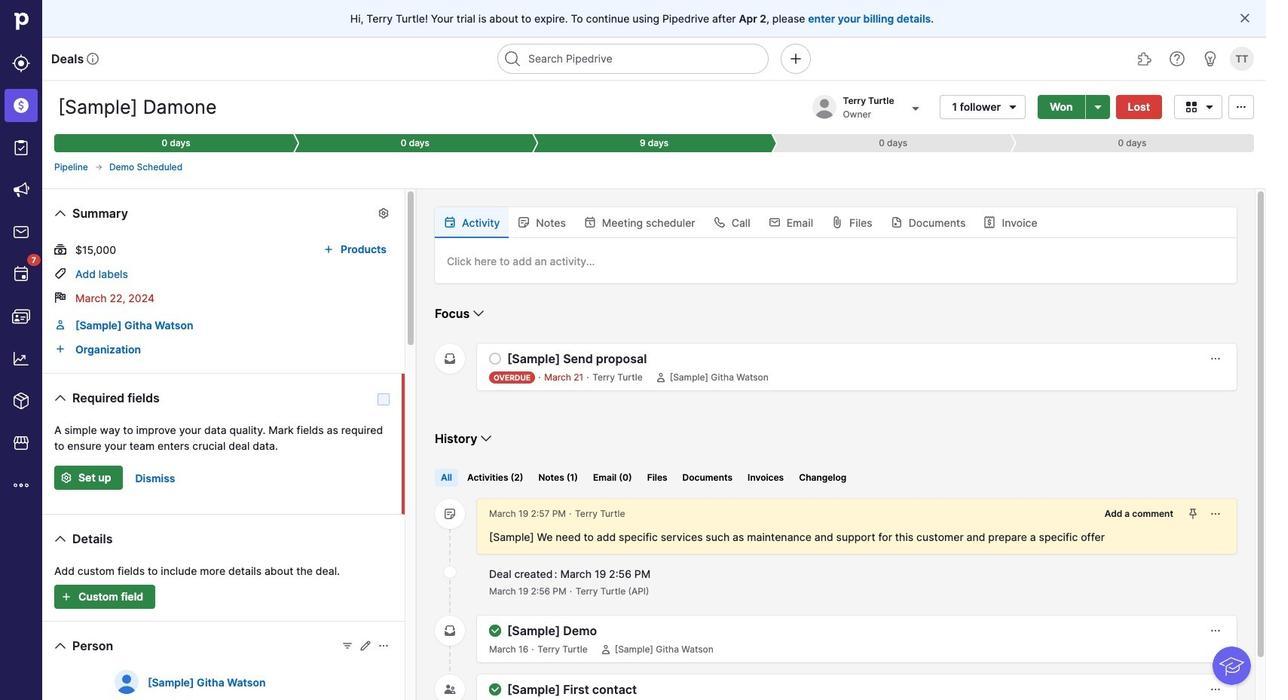 Task type: locate. For each thing, give the bounding box(es) containing it.
1 color secondary image from the top
[[444, 353, 456, 365]]

2 vertical spatial more actions image
[[1210, 684, 1222, 696]]

1 color primary inverted image from the top
[[57, 472, 75, 484]]

more actions image
[[1210, 353, 1222, 365], [1210, 625, 1222, 637], [1210, 684, 1222, 696]]

1 vertical spatial color primary inverted image
[[57, 591, 75, 603]]

[Sample] Damone text field
[[54, 92, 246, 122]]

color primary image
[[1183, 101, 1201, 113], [1201, 101, 1219, 113], [1233, 101, 1251, 113], [94, 163, 103, 172], [378, 207, 390, 219], [444, 216, 456, 228], [714, 216, 726, 228], [832, 216, 844, 228], [891, 216, 903, 228], [984, 216, 997, 228], [489, 353, 501, 365], [51, 637, 69, 655], [342, 640, 354, 652], [360, 640, 372, 652]]

sales assistant image
[[1202, 50, 1220, 68]]

more image
[[12, 477, 30, 495]]

1 vertical spatial more actions image
[[1210, 625, 1222, 637]]

more actions image
[[1210, 508, 1222, 520]]

1 vertical spatial color secondary image
[[444, 566, 456, 578]]

leads image
[[12, 54, 30, 72]]

color secondary image
[[444, 353, 456, 365], [444, 625, 456, 637]]

2 color secondary image from the top
[[444, 625, 456, 637]]

0 vertical spatial color primary inverted image
[[57, 472, 75, 484]]

2 more actions image from the top
[[1210, 625, 1222, 637]]

home image
[[10, 10, 32, 32]]

0 vertical spatial color secondary image
[[444, 353, 456, 365]]

1 more actions image from the top
[[1210, 353, 1222, 365]]

marketplace image
[[12, 434, 30, 452]]

menu item
[[0, 84, 42, 127]]

menu
[[0, 0, 42, 701]]

color secondary image
[[444, 508, 456, 520], [444, 566, 456, 578], [444, 684, 456, 696]]

color primary inverted image
[[57, 472, 75, 484], [57, 591, 75, 603]]

0 vertical spatial color secondary image
[[444, 508, 456, 520]]

0 vertical spatial more actions image
[[1210, 353, 1222, 365]]

color primary image
[[1240, 12, 1252, 24], [1005, 101, 1023, 113], [51, 204, 69, 222], [518, 216, 530, 228], [584, 216, 596, 228], [769, 216, 781, 228], [54, 244, 66, 256], [320, 244, 338, 256], [54, 268, 66, 280], [54, 292, 66, 304], [470, 305, 488, 323], [655, 372, 667, 384], [51, 389, 69, 407], [478, 430, 496, 448], [51, 530, 69, 548], [489, 625, 501, 637], [378, 640, 390, 652], [600, 644, 612, 656], [489, 684, 501, 696]]

2 vertical spatial color secondary image
[[444, 684, 456, 696]]

1 vertical spatial color secondary image
[[444, 625, 456, 637]]



Task type: describe. For each thing, give the bounding box(es) containing it.
projects image
[[12, 139, 30, 157]]

contacts image
[[12, 308, 30, 326]]

deals image
[[12, 97, 30, 115]]

sales inbox image
[[12, 223, 30, 241]]

color link image
[[54, 319, 66, 331]]

pin this note image
[[1188, 508, 1200, 520]]

1 color secondary image from the top
[[444, 508, 456, 520]]

insights image
[[12, 350, 30, 368]]

color secondary image for third more actions icon from the bottom of the page
[[444, 353, 456, 365]]

transfer ownership image
[[907, 99, 925, 117]]

info image
[[87, 53, 99, 65]]

color secondary image for second more actions icon from the bottom of the page
[[444, 625, 456, 637]]

quick help image
[[1169, 50, 1187, 68]]

options image
[[1089, 101, 1107, 113]]

products image
[[12, 392, 30, 410]]

3 more actions image from the top
[[1210, 684, 1222, 696]]

knowledge center bot, also known as kc bot is an onboarding assistant that allows you to see the list of onboarding items in one place for quick and easy reference. this improves your in-app experience. image
[[1214, 647, 1252, 685]]

2 color secondary image from the top
[[444, 566, 456, 578]]

campaigns image
[[12, 181, 30, 199]]

color link image
[[54, 343, 66, 355]]

Search Pipedrive field
[[498, 44, 769, 74]]

color undefined image
[[12, 265, 30, 284]]

3 color secondary image from the top
[[444, 684, 456, 696]]

quick add image
[[787, 50, 805, 68]]

2 color primary inverted image from the top
[[57, 591, 75, 603]]



Task type: vqa. For each thing, say whether or not it's contained in the screenshot.
the bottommost Color Link IMAGE
yes



